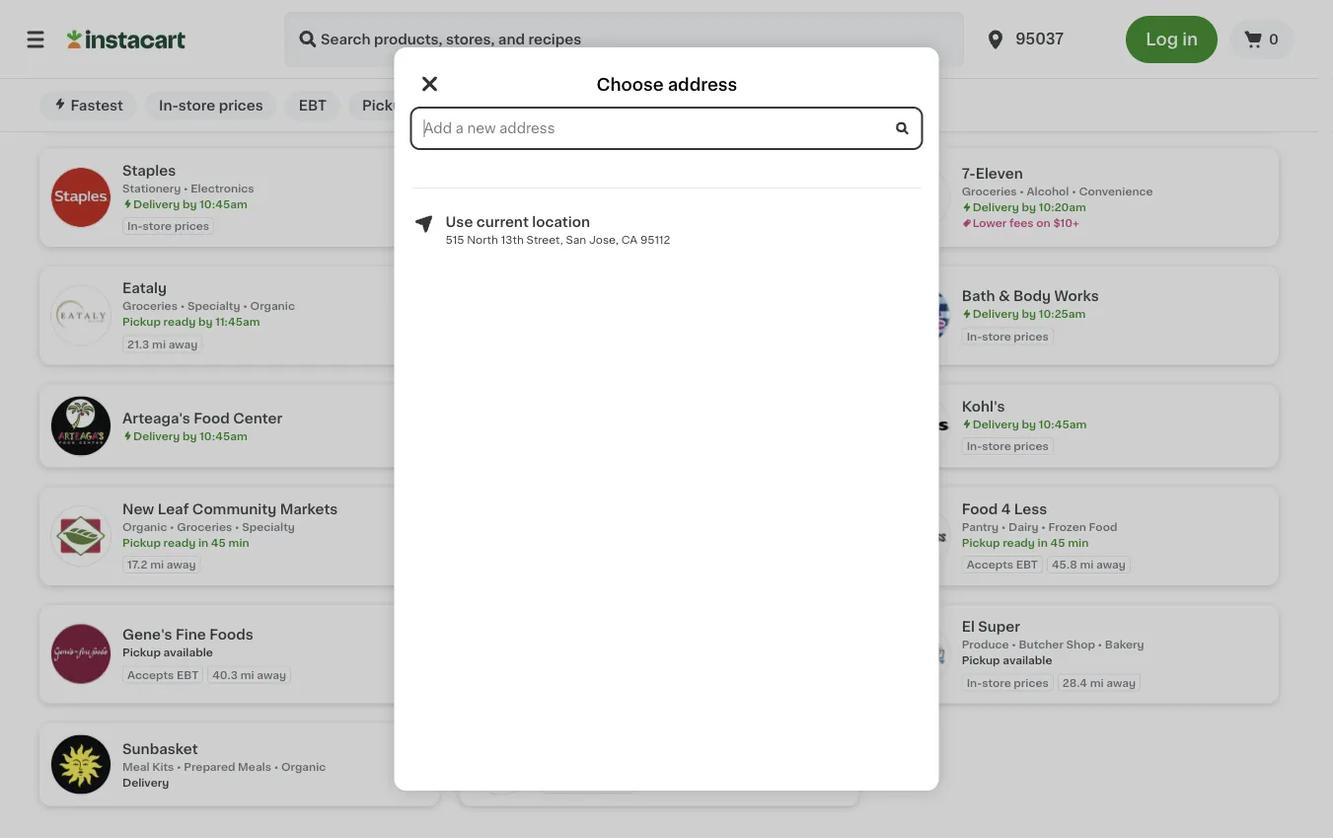 Task type: vqa. For each thing, say whether or not it's contained in the screenshot.
Foods
yes



Task type: locate. For each thing, give the bounding box(es) containing it.
$10+
[[1054, 218, 1080, 229]]

accepts
[[967, 560, 1014, 571], [127, 670, 174, 681]]

delivery by 10:20am
[[973, 203, 1087, 213]]

ready inside eataly groceries • specialty • organic pickup ready by 11:45am
[[164, 317, 196, 328]]

food right frozen
[[1090, 522, 1118, 533]]

1 horizontal spatial ebt
[[299, 99, 327, 113]]

45 inside food 4 less pantry • dairy • frozen food pickup ready in 45 min
[[1051, 537, 1066, 548]]

45
[[211, 537, 226, 548], [1051, 537, 1066, 548]]

1 vertical spatial specialty
[[187, 301, 240, 312]]

mi for 17.2
[[150, 560, 164, 571]]

accepts ebt down gene's fine foods pickup available at the left of the page
[[127, 670, 199, 681]]

in down community
[[198, 537, 208, 548]]

pickup button
[[348, 91, 425, 120]]

45 inside new leaf community markets organic • groceries • specialty pickup ready in 45 min
[[211, 537, 226, 548]]

mi
[[152, 339, 166, 350], [150, 560, 164, 571], [1081, 560, 1094, 571], [241, 670, 254, 681], [1091, 678, 1105, 689]]

1 vertical spatial 11:45am
[[215, 317, 260, 328]]

available down fine
[[164, 648, 213, 658]]

use
[[446, 215, 473, 229]]

delivery by 10:45am down arteaga's food center
[[133, 431, 248, 442]]

community
[[192, 502, 277, 516]]

away right '17.2'
[[167, 560, 196, 571]]

10:45am up 95112
[[620, 210, 667, 221]]

fees
[[1010, 218, 1034, 229]]

0 horizontal spatial accepts
[[127, 670, 174, 681]]

0 vertical spatial ebt
[[299, 99, 327, 113]]

street,
[[527, 235, 563, 245]]

specialty up 21.3 mi away
[[187, 301, 240, 312]]

0 horizontal spatial available
[[164, 648, 213, 658]]

electronics down best
[[122, 77, 186, 87]]

ebt
[[299, 99, 327, 113], [1017, 560, 1039, 571], [177, 670, 199, 681]]

store inside button
[[179, 99, 216, 113]]

45 down community
[[211, 537, 226, 548]]

1 horizontal spatial accepts
[[967, 560, 1014, 571]]

0 horizontal spatial meals
[[238, 762, 272, 772]]

ready up "17.2 mi away"
[[164, 537, 196, 548]]

1 vertical spatial accepts ebt
[[127, 670, 199, 681]]

away
[[169, 339, 198, 350], [167, 560, 196, 571], [1097, 560, 1126, 571], [257, 670, 286, 681], [1107, 678, 1136, 689]]

28.4 mi away
[[1063, 678, 1136, 689]]

mi right 45.8
[[1081, 560, 1094, 571]]

staples stationery • electronics
[[122, 164, 254, 194]]

0 vertical spatial accepts ebt
[[967, 560, 1039, 571]]

delivery by 10:45am down staples stationery • electronics
[[133, 199, 248, 210]]

ready inside food 4 less pantry • dairy • frozen food pickup ready in 45 min
[[1003, 537, 1036, 548]]

1 vertical spatial organic
[[122, 522, 167, 533]]

in inside food 4 less pantry • dairy • frozen food pickup ready in 45 min
[[1038, 537, 1048, 548]]

0 horizontal spatial 45
[[211, 537, 226, 548]]

pickup down gene's
[[122, 648, 161, 658]]

ebt left 45.8
[[1017, 560, 1039, 571]]

produce
[[962, 640, 1010, 651]]

10:45am
[[200, 199, 248, 210], [620, 210, 667, 221], [1040, 419, 1087, 430], [200, 431, 248, 442]]

delivery
[[133, 92, 180, 103], [553, 92, 600, 103], [133, 199, 180, 210], [973, 203, 1020, 213], [553, 210, 600, 221], [973, 309, 1020, 320], [973, 419, 1020, 430], [133, 431, 180, 442], [122, 777, 169, 788]]

in-store prices
[[159, 99, 263, 113], [127, 221, 209, 232], [967, 331, 1049, 342], [967, 441, 1049, 452], [967, 678, 1049, 689], [547, 780, 629, 791]]

dairy
[[1009, 522, 1039, 533]]

2 vertical spatial organic
[[281, 762, 326, 772]]

away right 21.3
[[169, 339, 198, 350]]

outlet
[[604, 175, 650, 189]]

10:45am up less
[[1040, 419, 1087, 430]]

2 vertical spatial groceries
[[177, 522, 232, 533]]

mi right '28.4' at the right bottom of page
[[1091, 678, 1105, 689]]

1 vertical spatial new
[[122, 502, 154, 516]]

0 vertical spatial prepared
[[605, 77, 657, 87]]

• inside staples stationery • electronics
[[184, 183, 188, 194]]

0 vertical spatial electronics
[[122, 77, 186, 87]]

10:45am down staples stationery • electronics
[[200, 199, 248, 210]]

delivery by 10:25am
[[973, 309, 1087, 320]]

new right pickup button
[[447, 99, 479, 113]]

2 vertical spatial ebt
[[177, 670, 199, 681]]

1 horizontal spatial 45
[[1051, 537, 1066, 548]]

11:45am inside eataly groceries • specialty • organic pickup ready by 11:45am
[[215, 317, 260, 328]]

grocery
[[542, 175, 601, 189]]

prepared
[[605, 77, 657, 87], [184, 762, 235, 772]]

delivery by 10:45am for arteaga's food center
[[133, 431, 248, 442]]

0 horizontal spatial food
[[194, 412, 230, 425]]

0 horizontal spatial specialty
[[187, 301, 240, 312]]

2 min from the left
[[1068, 537, 1089, 548]]

1 vertical spatial accepts
[[127, 670, 174, 681]]

min for community
[[229, 537, 249, 548]]

11:45am up center
[[215, 317, 260, 328]]

11:45am
[[200, 92, 244, 103], [215, 317, 260, 328]]

accepts down pantry
[[967, 560, 1014, 571]]

pickup
[[362, 99, 411, 113], [122, 317, 161, 328], [122, 537, 161, 548], [962, 537, 1001, 548], [122, 648, 161, 658], [962, 655, 1001, 666]]

0 vertical spatial specialty
[[542, 77, 595, 87]]

food 4 less pantry • dairy • frozen food pickup ready in 45 min
[[962, 502, 1118, 548]]

fastest
[[71, 99, 123, 113]]

11:15am
[[620, 92, 661, 103]]

home
[[196, 77, 229, 87]]

10:45am down arteaga's food center
[[200, 431, 248, 442]]

1 horizontal spatial specialty
[[242, 522, 295, 533]]

0 horizontal spatial new
[[122, 502, 154, 516]]

2 vertical spatial specialty
[[242, 522, 295, 533]]

delivery up the san
[[553, 210, 600, 221]]

0
[[1270, 33, 1280, 46]]

in- inside in-store prices link
[[547, 780, 563, 791]]

515
[[446, 235, 465, 245]]

1 horizontal spatial meals
[[659, 77, 693, 87]]

away down bakery
[[1107, 678, 1136, 689]]

specialty
[[542, 77, 595, 87], [187, 301, 240, 312], [242, 522, 295, 533]]

min inside food 4 less pantry • dairy • frozen food pickup ready in 45 min
[[1068, 537, 1089, 548]]

arteaga's food center
[[122, 412, 283, 425]]

0 vertical spatial groceries
[[962, 187, 1018, 198]]

gene's fine foods pickup available
[[122, 628, 254, 658]]

choose address
[[597, 77, 738, 93]]

1 vertical spatial meals
[[238, 762, 272, 772]]

by left 11:15am
[[603, 92, 617, 103]]

1 horizontal spatial min
[[1068, 537, 1089, 548]]

specialty inside eataly groceries • specialty • organic pickup ready by 11:45am
[[187, 301, 240, 312]]

1 horizontal spatial prepared
[[605, 77, 657, 87]]

delivery down meal
[[122, 777, 169, 788]]

1 vertical spatial groceries
[[122, 301, 178, 312]]

specialty down community
[[242, 522, 295, 533]]

available
[[164, 648, 213, 658], [1003, 655, 1053, 666]]

log
[[1146, 31, 1179, 48]]

delivery left 11:15am
[[553, 92, 600, 103]]

use current location 515 north 13th street, san jose, ca 95112
[[446, 215, 671, 245]]

available inside el super produce • butcher shop • bakery pickup available
[[1003, 655, 1053, 666]]

11:45am down the home
[[200, 92, 244, 103]]

new inside new leaf community markets organic • groceries • specialty pickup ready in 45 min
[[122, 502, 154, 516]]

10:45am for arteaga's food center
[[200, 431, 248, 442]]

prices
[[219, 99, 263, 113], [174, 221, 209, 232], [1014, 331, 1049, 342], [1014, 441, 1049, 452], [1014, 678, 1049, 689], [594, 780, 629, 791]]

accepts ebt
[[967, 560, 1039, 571], [127, 670, 199, 681]]

0 vertical spatial meals
[[659, 77, 693, 87]]

1 horizontal spatial in
[[1038, 537, 1048, 548]]

groceries
[[962, 187, 1018, 198], [122, 301, 178, 312], [177, 522, 232, 533]]

foods
[[210, 628, 254, 642]]

95112
[[641, 235, 671, 245]]

delivery by 10:45am for grocery outlet
[[553, 210, 667, 221]]

specialty inside specialty • prepared meals • ethnic delivery by 11:15am
[[542, 77, 595, 87]]

1 horizontal spatial electronics
[[191, 183, 254, 194]]

available inside gene's fine foods pickup available
[[164, 648, 213, 658]]

eataly
[[122, 282, 167, 296]]

main content
[[0, 0, 1319, 838]]

1 horizontal spatial food
[[962, 502, 999, 516]]

meals up 11:15am
[[659, 77, 693, 87]]

0 vertical spatial goods
[[1082, 46, 1129, 60]]

10:25am
[[1040, 309, 1087, 320]]

groceries down community
[[177, 522, 232, 533]]

center
[[233, 412, 283, 425]]

by inside eataly groceries • specialty • organic pickup ready by 11:45am
[[198, 317, 213, 328]]

meals inside sunbasket meal kits • prepared meals • organic delivery
[[238, 762, 272, 772]]

2 horizontal spatial in
[[1183, 31, 1199, 48]]

1 horizontal spatial accepts ebt
[[967, 560, 1039, 571]]

1 vertical spatial &
[[999, 290, 1011, 303]]

0 vertical spatial new
[[447, 99, 479, 113]]

ready up 21.3 mi away
[[164, 317, 196, 328]]

mi right 40.3
[[241, 670, 254, 681]]

specialty left choose
[[542, 77, 595, 87]]

delivery inside sunbasket meal kits • prepared meals • organic delivery
[[122, 777, 169, 788]]

by down arteaga's food center
[[183, 431, 197, 442]]

1 min from the left
[[229, 537, 249, 548]]

accepts down gene's
[[127, 670, 174, 681]]

groceries down eleven
[[962, 187, 1018, 198]]

min
[[229, 537, 249, 548], [1068, 537, 1089, 548]]

groceries down "eataly"
[[122, 301, 178, 312]]

delivery down bath
[[973, 309, 1020, 320]]

in right log
[[1183, 31, 1199, 48]]

groceries inside 7-eleven groceries • alcohol • convenience
[[962, 187, 1018, 198]]

away right 40.3
[[257, 670, 286, 681]]

prepared right kits
[[184, 762, 235, 772]]

in inside new leaf community markets organic • groceries • specialty pickup ready in 45 min
[[198, 537, 208, 548]]

organic
[[250, 301, 295, 312], [122, 522, 167, 533], [281, 762, 326, 772]]

1 45 from the left
[[211, 537, 226, 548]]

mi right 21.3
[[152, 339, 166, 350]]

by inside specialty • prepared meals • ethnic delivery by 11:15am
[[603, 92, 617, 103]]

0 horizontal spatial electronics
[[122, 77, 186, 87]]

eleven
[[976, 167, 1024, 181]]

groceries inside new leaf community markets organic • groceries • specialty pickup ready in 45 min
[[177, 522, 232, 533]]

by up lower fees on $10+ at right top
[[1023, 203, 1037, 213]]

1 vertical spatial prepared
[[184, 762, 235, 772]]

away for 17.2 mi away
[[167, 560, 196, 571]]

0 horizontal spatial &
[[232, 77, 241, 87]]

0 horizontal spatial ebt
[[177, 670, 199, 681]]

store
[[179, 99, 216, 113], [143, 221, 172, 232], [983, 331, 1012, 342], [983, 441, 1012, 452], [983, 678, 1012, 689], [563, 780, 592, 791]]

delivery by 10:45am up "jose," at the left of page
[[553, 210, 667, 221]]

& right the home
[[232, 77, 241, 87]]

  text field
[[412, 109, 922, 148]]

2 horizontal spatial specialty
[[542, 77, 595, 87]]

0 vertical spatial &
[[232, 77, 241, 87]]

sporting right dick's
[[1016, 46, 1078, 60]]

electronics right the stationery
[[191, 183, 254, 194]]

0 vertical spatial food
[[194, 412, 230, 425]]

0 vertical spatial sporting
[[1016, 46, 1078, 60]]

pickup up '17.2'
[[122, 537, 161, 548]]

el super produce • butcher shop • bakery pickup available
[[962, 620, 1145, 666]]

45 down frozen
[[1051, 537, 1066, 548]]

best buy electronics • home & office
[[122, 57, 279, 87]]

fastest button
[[39, 91, 137, 120]]

in-
[[159, 99, 179, 113], [127, 221, 143, 232], [967, 331, 983, 342], [967, 441, 983, 452], [967, 678, 983, 689], [547, 780, 563, 791]]

0 vertical spatial organic
[[250, 301, 295, 312]]

min down frozen
[[1068, 537, 1089, 548]]

electronics inside best buy electronics • home & office
[[122, 77, 186, 87]]

delivery down kohl's
[[973, 419, 1020, 430]]

in-store prices button
[[145, 91, 277, 120]]

main content containing dick's sporting goods
[[0, 0, 1319, 838]]

0 horizontal spatial in
[[198, 537, 208, 548]]

electronics
[[122, 77, 186, 87], [191, 183, 254, 194]]

pickup down pantry
[[962, 537, 1001, 548]]

min down community
[[229, 537, 249, 548]]

new inside button
[[447, 99, 479, 113]]

away right 45.8
[[1097, 560, 1126, 571]]

1 vertical spatial electronics
[[191, 183, 254, 194]]

ethnic
[[703, 77, 738, 87]]

0 horizontal spatial accepts ebt
[[127, 670, 199, 681]]

0 vertical spatial accepts
[[967, 560, 1014, 571]]

meals right kits
[[238, 762, 272, 772]]

21.3
[[127, 339, 149, 350]]

min inside new leaf community markets organic • groceries • specialty pickup ready in 45 min
[[229, 537, 249, 548]]

& right bath
[[999, 290, 1011, 303]]

sporting down dick's
[[962, 65, 1011, 76]]

fine
[[176, 628, 206, 642]]

2 45 from the left
[[1051, 537, 1066, 548]]

1 vertical spatial ebt
[[1017, 560, 1039, 571]]

new
[[447, 99, 479, 113], [122, 502, 154, 516]]

45.8
[[1052, 560, 1078, 571]]

organic inside sunbasket meal kits • prepared meals • organic delivery
[[281, 762, 326, 772]]

specialty inside new leaf community markets organic • groceries • specialty pickup ready in 45 min
[[242, 522, 295, 533]]

2 horizontal spatial ebt
[[1017, 560, 1039, 571]]

search address image
[[894, 119, 912, 137]]

accepts ebt down dairy
[[967, 560, 1039, 571]]

2 horizontal spatial food
[[1090, 522, 1118, 533]]

prepared up 11:15am
[[605, 77, 657, 87]]

pickup down produce at the right bottom of the page
[[962, 655, 1001, 666]]

in- inside in-store prices button
[[159, 99, 179, 113]]

7-eleven groceries • alcohol • convenience
[[962, 167, 1154, 198]]

ebt left pickup button
[[299, 99, 327, 113]]

ready
[[164, 317, 196, 328], [164, 537, 196, 548], [1003, 537, 1036, 548]]

new left leaf
[[122, 502, 154, 516]]

pickup right the ebt button
[[362, 99, 411, 113]]

address
[[668, 77, 738, 93]]

0 horizontal spatial prepared
[[184, 762, 235, 772]]

delivery by 10:45am down kohl's
[[973, 419, 1087, 430]]

food left center
[[194, 412, 230, 425]]

new for new leaf community markets organic • groceries • specialty pickup ready in 45 min
[[122, 502, 154, 516]]

accepts for 45.8 mi away
[[967, 560, 1014, 571]]

pickup inside food 4 less pantry • dairy • frozen food pickup ready in 45 min
[[962, 537, 1001, 548]]

ebt down gene's fine foods pickup available at the left of the page
[[177, 670, 199, 681]]

0 horizontal spatial min
[[229, 537, 249, 548]]

pickup inside new leaf community markets organic • groceries • specialty pickup ready in 45 min
[[122, 537, 161, 548]]

ready inside new leaf community markets organic • groceries • specialty pickup ready in 45 min
[[164, 537, 196, 548]]

in down dairy
[[1038, 537, 1048, 548]]

by down bath & body works
[[1023, 309, 1037, 320]]

1 horizontal spatial new
[[447, 99, 479, 113]]

1 vertical spatial goods
[[1014, 65, 1051, 76]]

location
[[532, 215, 590, 229]]

ready down dairy
[[1003, 537, 1036, 548]]

stationery
[[122, 183, 181, 194]]

ebt for 40.3 mi away
[[177, 670, 199, 681]]

staples
[[122, 164, 176, 178]]

45 for less
[[1051, 537, 1066, 548]]

food up pantry
[[962, 502, 999, 516]]

1 horizontal spatial available
[[1003, 655, 1053, 666]]

pickup up 21.3
[[122, 317, 161, 328]]

•
[[188, 77, 193, 87], [598, 77, 603, 87], [695, 77, 700, 87], [184, 183, 188, 194], [1020, 187, 1025, 198], [1072, 187, 1077, 198], [180, 301, 185, 312], [243, 301, 248, 312], [170, 522, 174, 533], [235, 522, 239, 533], [1002, 522, 1007, 533], [1042, 522, 1047, 533], [1012, 640, 1017, 651], [1099, 640, 1103, 651], [177, 762, 181, 772], [274, 762, 279, 772]]

1 horizontal spatial goods
[[1082, 46, 1129, 60]]

available down butcher
[[1003, 655, 1053, 666]]

by up arteaga's food center
[[198, 317, 213, 328]]

1 vertical spatial sporting
[[962, 65, 1011, 76]]

mi right '17.2'
[[150, 560, 164, 571]]



Task type: describe. For each thing, give the bounding box(es) containing it.
el
[[962, 620, 975, 634]]

bath
[[962, 290, 996, 303]]

& inside best buy electronics • home & office
[[232, 77, 241, 87]]

convenience
[[1080, 187, 1154, 198]]

1 vertical spatial food
[[962, 502, 999, 516]]

28.4
[[1063, 678, 1088, 689]]

groceries inside eataly groceries • specialty • organic pickup ready by 11:45am
[[122, 301, 178, 312]]

0 vertical spatial 11:45am
[[200, 92, 244, 103]]

delivery inside specialty • prepared meals • ethnic delivery by 11:15am
[[553, 92, 600, 103]]

delivery by 10:45am for kohl's
[[973, 419, 1087, 430]]

buy
[[159, 57, 187, 71]]

on
[[1037, 218, 1051, 229]]

choose
[[597, 77, 664, 93]]

0 horizontal spatial goods
[[1014, 65, 1051, 76]]

dick's sporting goods sporting goods
[[962, 46, 1129, 76]]

meals inside specialty • prepared meals • ethnic delivery by 11:15am
[[659, 77, 693, 87]]

accepts ebt for 40.3 mi away
[[127, 670, 199, 681]]

pickup inside gene's fine foods pickup available
[[122, 648, 161, 658]]

pickup inside button
[[362, 99, 411, 113]]

markets
[[280, 502, 338, 516]]

away for 28.4 mi away
[[1107, 678, 1136, 689]]

ebt button
[[285, 91, 341, 120]]

21.3 mi away
[[127, 339, 198, 350]]

leaf
[[158, 502, 189, 516]]

17.2
[[127, 560, 148, 571]]

away for 21.3 mi away
[[169, 339, 198, 350]]

ca
[[622, 235, 638, 245]]

frozen
[[1049, 522, 1087, 533]]

office
[[244, 77, 279, 87]]

in for markets
[[198, 537, 208, 548]]

accepts for 40.3 mi away
[[127, 670, 174, 681]]

kits
[[152, 762, 174, 772]]

min for less
[[1068, 537, 1089, 548]]

delivery down arteaga's
[[133, 431, 180, 442]]

ebt for 45.8 mi away
[[1017, 560, 1039, 571]]

  text field inside choose address dialog
[[412, 109, 922, 148]]

by up "jose," at the left of page
[[603, 210, 617, 221]]

10:20am
[[1040, 203, 1087, 213]]

pickup inside el super produce • butcher shop • bakery pickup available
[[962, 655, 1001, 666]]

lower fees on $10+
[[973, 218, 1080, 229]]

0 button
[[1230, 20, 1295, 59]]

away for 45.8 mi away
[[1097, 560, 1126, 571]]

meal
[[122, 762, 150, 772]]

prepared inside specialty • prepared meals • ethnic delivery by 11:15am
[[605, 77, 657, 87]]

electronics inside staples stationery • electronics
[[191, 183, 254, 194]]

mi for 40.3
[[241, 670, 254, 681]]

10:45am for grocery outlet
[[620, 210, 667, 221]]

current
[[477, 215, 529, 229]]

new button
[[433, 91, 492, 120]]

north
[[467, 235, 499, 245]]

prices inside button
[[219, 99, 263, 113]]

super
[[979, 620, 1021, 634]]

0 horizontal spatial sporting
[[962, 65, 1011, 76]]

organic inside new leaf community markets organic • groceries • specialty pickup ready in 45 min
[[122, 522, 167, 533]]

by down staples stationery • electronics
[[183, 199, 197, 210]]

body
[[1014, 290, 1052, 303]]

1 horizontal spatial sporting
[[1016, 46, 1078, 60]]

10:45am for kohl's
[[1040, 419, 1087, 430]]

45 for community
[[211, 537, 226, 548]]

bath & body works
[[962, 290, 1100, 303]]

delivery up lower
[[973, 203, 1020, 213]]

2 vertical spatial food
[[1090, 522, 1118, 533]]

in inside button
[[1183, 31, 1199, 48]]

best
[[122, 57, 155, 71]]

ready for new
[[164, 537, 196, 548]]

gene's
[[122, 628, 172, 642]]

kohl's
[[962, 400, 1006, 414]]

in-store prices inside button
[[159, 99, 263, 113]]

in-store prices link
[[459, 724, 860, 807]]

delivery down buy
[[133, 92, 180, 103]]

pantry
[[962, 522, 999, 533]]

7-
[[962, 167, 976, 181]]

dick's
[[962, 46, 1013, 60]]

grocery outlet
[[542, 175, 650, 189]]

butcher
[[1019, 640, 1064, 651]]

mi for 28.4
[[1091, 678, 1105, 689]]

lower
[[973, 218, 1007, 229]]

in for pantry
[[1038, 537, 1048, 548]]

ready for food
[[1003, 537, 1036, 548]]

sunbasket
[[122, 742, 198, 756]]

prepared inside sunbasket meal kits • prepared meals • organic delivery
[[184, 762, 235, 772]]

delivery by 11:45am
[[133, 92, 244, 103]]

alcohol
[[1027, 187, 1070, 198]]

by up less
[[1023, 419, 1037, 430]]

mi for 21.3
[[152, 339, 166, 350]]

new leaf community markets organic • groceries • specialty pickup ready in 45 min
[[122, 502, 338, 548]]

san
[[566, 235, 587, 245]]

1 horizontal spatial &
[[999, 290, 1011, 303]]

shop
[[1067, 640, 1096, 651]]

delivery down the stationery
[[133, 199, 180, 210]]

choose address dialog
[[394, 47, 939, 791]]

works
[[1055, 290, 1100, 303]]

jose,
[[589, 235, 619, 245]]

away for 40.3 mi away
[[257, 670, 286, 681]]

40.3
[[213, 670, 238, 681]]

instacart logo image
[[67, 28, 186, 51]]

eataly groceries • specialty • organic pickup ready by 11:45am
[[122, 282, 295, 328]]

45.8 mi away
[[1052, 560, 1126, 571]]

new for new
[[447, 99, 479, 113]]

pickup inside eataly groceries • specialty • organic pickup ready by 11:45am
[[122, 317, 161, 328]]

specialty • prepared meals • ethnic delivery by 11:15am
[[542, 77, 738, 103]]

organic inside eataly groceries • specialty • organic pickup ready by 11:45am
[[250, 301, 295, 312]]

log in button
[[1127, 16, 1218, 63]]

mi for 45.8
[[1081, 560, 1094, 571]]

arteaga's
[[122, 412, 190, 425]]

by down the home
[[183, 92, 197, 103]]

13th
[[501, 235, 524, 245]]

less
[[1015, 502, 1048, 516]]

sunbasket meal kits • prepared meals • organic delivery
[[122, 742, 326, 788]]

accepts ebt for 45.8 mi away
[[967, 560, 1039, 571]]

40.3 mi away
[[213, 670, 286, 681]]

• inside best buy electronics • home & office
[[188, 77, 193, 87]]

4
[[1002, 502, 1011, 516]]

log in
[[1146, 31, 1199, 48]]

17.2 mi away
[[127, 560, 196, 571]]

ebt inside button
[[299, 99, 327, 113]]

bakery
[[1106, 640, 1145, 651]]



